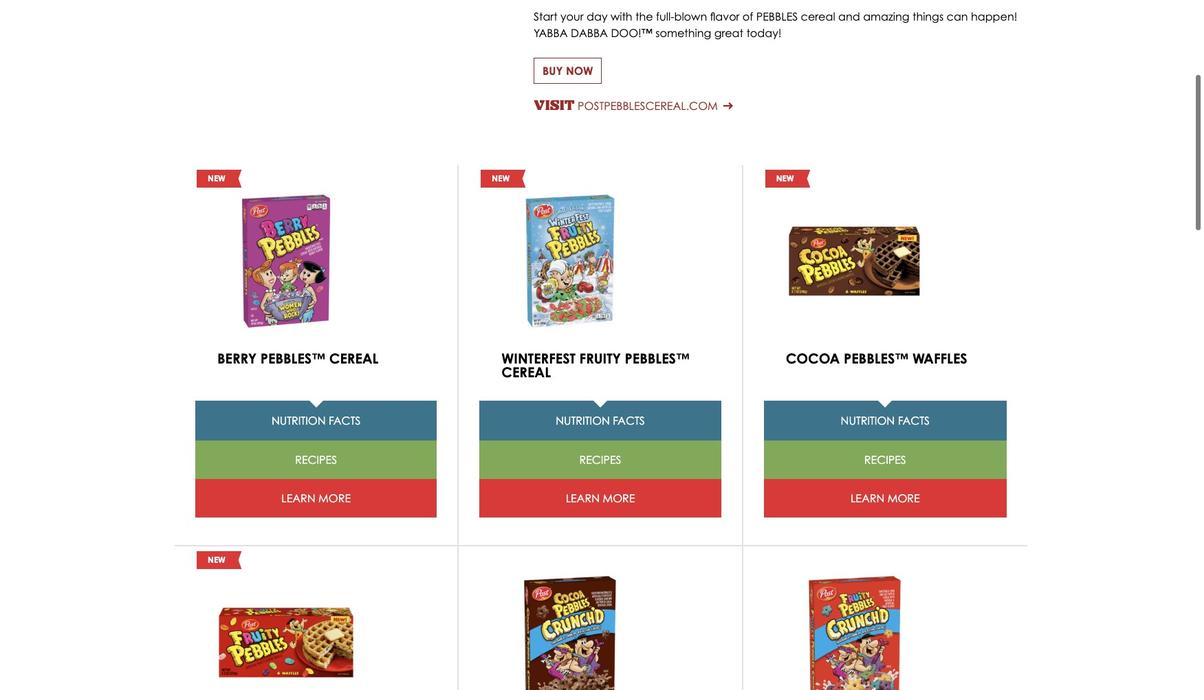 Task type: describe. For each thing, give the bounding box(es) containing it.
something
[[656, 25, 711, 39]]

blown
[[674, 9, 707, 22]]

day
[[587, 9, 608, 22]]

cocoa pebbles waffles image
[[786, 191, 923, 329]]

more for cereal
[[318, 491, 351, 504]]

recipes for pebbles™
[[579, 452, 621, 466]]

learn more link for pebbles™
[[480, 478, 721, 517]]

learn more for pebbles™
[[566, 491, 635, 504]]

recipes link for cereal
[[195, 440, 437, 478]]

nutrition facts button for waffles
[[764, 400, 1007, 440]]

nutrition for cocoa
[[841, 413, 895, 427]]

facts for waffles
[[898, 413, 930, 427]]

winterfest
[[502, 349, 576, 366]]

nutrition facts for waffles
[[841, 413, 930, 427]]

now
[[566, 63, 593, 77]]

cereal inside winterfest fruity pebbles™ cereal
[[502, 363, 551, 380]]

recipes for waffles
[[864, 452, 906, 466]]

more for waffles
[[888, 491, 920, 504]]

nutrition facts button for cereal
[[195, 400, 437, 440]]

pebbles
[[756, 9, 798, 22]]

learn for winterfest
[[566, 491, 600, 504]]

great
[[714, 25, 743, 39]]

nutrition facts for cereal
[[272, 413, 361, 427]]

berry pebbles™ cereal
[[217, 349, 378, 366]]

visit postpebblescereal.com
[[534, 97, 718, 112]]

facts for pebbles™
[[613, 413, 645, 427]]

start your day with the full-blown flavor of pebbles cereal and amazing things can happen! yabba dabba doo!™ something great today!
[[534, 9, 1017, 39]]

long arrow right image
[[723, 100, 733, 111]]

learn for berry
[[281, 491, 315, 504]]

doo!™
[[611, 25, 652, 39]]

cocoa
[[786, 349, 840, 366]]

cocoa pebbles™ waffles
[[786, 349, 967, 366]]

more for pebbles™
[[603, 491, 635, 504]]

waffles
[[913, 349, 967, 366]]

amazing
[[863, 9, 909, 22]]

of
[[743, 9, 753, 22]]

nutrition facts for pebbles™
[[556, 413, 645, 427]]

buy now button
[[534, 57, 602, 83]]

full-
[[656, 9, 674, 22]]

cereal
[[801, 9, 835, 22]]

recipes link for waffles
[[764, 440, 1007, 478]]

berry pebbles cereal box image
[[217, 191, 355, 329]]



Task type: locate. For each thing, give the bounding box(es) containing it.
nutrition down berry pebbles™ cereal
[[272, 413, 326, 427]]

2 horizontal spatial pebbles™
[[844, 349, 909, 366]]

learn more for cereal
[[281, 491, 351, 504]]

learn for cocoa
[[851, 491, 885, 504]]

0 horizontal spatial nutrition facts button
[[195, 400, 437, 440]]

postpebblescereal.com
[[578, 98, 718, 112]]

0 horizontal spatial nutrition
[[272, 413, 326, 427]]

3 learn more link from the left
[[764, 478, 1007, 517]]

0 horizontal spatial learn more
[[281, 491, 351, 504]]

0 horizontal spatial recipes
[[295, 452, 337, 466]]

learn more link for cereal
[[195, 478, 437, 517]]

1 horizontal spatial pebbles™
[[625, 349, 690, 366]]

1 horizontal spatial cereal
[[502, 363, 551, 380]]

dabba
[[571, 25, 608, 39]]

2 nutrition facts button from the left
[[480, 400, 721, 440]]

1 horizontal spatial recipes
[[579, 452, 621, 466]]

pebbles™
[[260, 349, 325, 366], [625, 349, 690, 366], [844, 349, 909, 366]]

flavor
[[710, 9, 740, 22]]

2 pebbles™ from the left
[[625, 349, 690, 366]]

1 horizontal spatial nutrition facts
[[556, 413, 645, 427]]

new for winterfest fruity pebbles™ cereal
[[492, 172, 510, 183]]

2 horizontal spatial learn more
[[851, 491, 920, 504]]

nutrition facts button down winterfest fruity pebbles™ cereal
[[480, 400, 721, 440]]

2 horizontal spatial nutrition facts
[[841, 413, 930, 427]]

1 facts from the left
[[329, 413, 361, 427]]

0 horizontal spatial cereal
[[329, 349, 378, 366]]

recipes
[[295, 452, 337, 466], [579, 452, 621, 466], [864, 452, 906, 466]]

new
[[208, 172, 226, 183], [492, 172, 510, 183], [776, 172, 794, 183], [208, 554, 226, 564]]

start
[[534, 9, 557, 22]]

1 nutrition facts button from the left
[[195, 400, 437, 440]]

learn
[[281, 491, 315, 504], [566, 491, 600, 504], [851, 491, 885, 504]]

nutrition for winterfest
[[556, 413, 610, 427]]

1 nutrition from the left
[[272, 413, 326, 427]]

berry
[[217, 349, 257, 366]]

1 horizontal spatial recipes link
[[480, 440, 721, 478]]

nutrition for berry
[[272, 413, 326, 427]]

0 horizontal spatial learn
[[281, 491, 315, 504]]

0 horizontal spatial learn more link
[[195, 478, 437, 517]]

2 horizontal spatial recipes link
[[764, 440, 1007, 478]]

nutrition facts button for pebbles™
[[480, 400, 721, 440]]

nutrition down winterfest fruity pebbles™ cereal
[[556, 413, 610, 427]]

recipes link for pebbles™
[[480, 440, 721, 478]]

1 pebbles™ from the left
[[260, 349, 325, 366]]

nutrition down cocoa pebbles™ waffles
[[841, 413, 895, 427]]

2 horizontal spatial facts
[[898, 413, 930, 427]]

0 horizontal spatial nutrition facts
[[272, 413, 361, 427]]

2 learn more link from the left
[[480, 478, 721, 517]]

buy now
[[543, 63, 593, 77]]

fruity pebbles waffles image
[[217, 573, 355, 690]]

recipes link
[[195, 440, 437, 478], [480, 440, 721, 478], [764, 440, 1007, 478]]

3 learn from the left
[[851, 491, 885, 504]]

2 horizontal spatial recipes
[[864, 452, 906, 466]]

2 more from the left
[[603, 491, 635, 504]]

2 nutrition facts from the left
[[556, 413, 645, 427]]

3 recipes from the left
[[864, 452, 906, 466]]

facts
[[329, 413, 361, 427], [613, 413, 645, 427], [898, 413, 930, 427]]

1 learn more from the left
[[281, 491, 351, 504]]

yabba
[[534, 25, 568, 39]]

buy
[[543, 63, 563, 77]]

new for berry pebbles™ cereal
[[208, 172, 226, 183]]

3 facts from the left
[[898, 413, 930, 427]]

1 horizontal spatial facts
[[613, 413, 645, 427]]

3 nutrition facts button from the left
[[764, 400, 1007, 440]]

facts for cereal
[[329, 413, 361, 427]]

0 horizontal spatial facts
[[329, 413, 361, 427]]

3 recipes link from the left
[[764, 440, 1007, 478]]

1 horizontal spatial learn more link
[[480, 478, 721, 517]]

2 recipes from the left
[[579, 452, 621, 466]]

things
[[913, 9, 944, 22]]

pebbles™ inside winterfest fruity pebbles™ cereal
[[625, 349, 690, 366]]

nutrition facts down cocoa pebbles™ waffles
[[841, 413, 930, 427]]

0 horizontal spatial more
[[318, 491, 351, 504]]

pebbles™ for berry
[[260, 349, 325, 366]]

2 nutrition from the left
[[556, 413, 610, 427]]

pebbles™ right cocoa
[[844, 349, 909, 366]]

3 more from the left
[[888, 491, 920, 504]]

visit
[[534, 97, 575, 112]]

1 horizontal spatial nutrition
[[556, 413, 610, 427]]

1 horizontal spatial nutrition facts button
[[480, 400, 721, 440]]

nutrition facts down berry pebbles™ cereal
[[272, 413, 361, 427]]

more
[[318, 491, 351, 504], [603, 491, 635, 504], [888, 491, 920, 504]]

learn more
[[281, 491, 351, 504], [566, 491, 635, 504], [851, 491, 920, 504]]

3 nutrition from the left
[[841, 413, 895, 427]]

cocoa pebbles crunch'd cereal image
[[502, 573, 639, 690]]

3 pebbles™ from the left
[[844, 349, 909, 366]]

today!
[[746, 25, 782, 39]]

your
[[560, 9, 584, 22]]

learn more for waffles
[[851, 491, 920, 504]]

2 horizontal spatial nutrition
[[841, 413, 895, 427]]

the
[[635, 9, 653, 22]]

learn more link for waffles
[[764, 478, 1007, 517]]

nutrition facts
[[272, 413, 361, 427], [556, 413, 645, 427], [841, 413, 930, 427]]

2 horizontal spatial nutrition facts button
[[764, 400, 1007, 440]]

2 learn more from the left
[[566, 491, 635, 504]]

1 more from the left
[[318, 491, 351, 504]]

cereal
[[329, 349, 378, 366], [502, 363, 551, 380]]

2 facts from the left
[[613, 413, 645, 427]]

pebbles™ right fruity at bottom
[[625, 349, 690, 366]]

3 nutrition facts from the left
[[841, 413, 930, 427]]

1 horizontal spatial more
[[603, 491, 635, 504]]

nutrition facts button
[[195, 400, 437, 440], [480, 400, 721, 440], [764, 400, 1007, 440]]

2 horizontal spatial more
[[888, 491, 920, 504]]

pebbles™ for cocoa
[[844, 349, 909, 366]]

nutrition
[[272, 413, 326, 427], [556, 413, 610, 427], [841, 413, 895, 427]]

2 horizontal spatial learn
[[851, 491, 885, 504]]

1 learn more link from the left
[[195, 478, 437, 517]]

2 horizontal spatial learn more link
[[764, 478, 1007, 517]]

0 horizontal spatial pebbles™
[[260, 349, 325, 366]]

1 nutrition facts from the left
[[272, 413, 361, 427]]

2 learn from the left
[[566, 491, 600, 504]]

1 recipes link from the left
[[195, 440, 437, 478]]

happen!
[[971, 9, 1017, 22]]

can
[[947, 9, 968, 22]]

2 recipes link from the left
[[480, 440, 721, 478]]

with
[[611, 9, 632, 22]]

learn more link
[[195, 478, 437, 517], [480, 478, 721, 517], [764, 478, 1007, 517]]

nutrition facts button down berry pebbles™ cereal
[[195, 400, 437, 440]]

fruity pebbles crunch'd cereal image
[[786, 573, 923, 690]]

fruity
[[579, 349, 621, 366]]

and
[[838, 9, 860, 22]]

1 horizontal spatial learn
[[566, 491, 600, 504]]

nutrition facts down winterfest fruity pebbles™ cereal
[[556, 413, 645, 427]]

1 horizontal spatial learn more
[[566, 491, 635, 504]]

1 recipes from the left
[[295, 452, 337, 466]]

pebbles™ right berry
[[260, 349, 325, 366]]

nutrition facts button down cocoa pebbles™ waffles
[[764, 400, 1007, 440]]

winterfest fruity pebbles cereal image
[[502, 191, 639, 329]]

3 learn more from the left
[[851, 491, 920, 504]]

1 learn from the left
[[281, 491, 315, 504]]

winterfest fruity pebbles™ cereal
[[502, 349, 690, 380]]

recipes for cereal
[[295, 452, 337, 466]]

0 horizontal spatial recipes link
[[195, 440, 437, 478]]

new for cocoa pebbles™ waffles
[[776, 172, 794, 183]]



Task type: vqa. For each thing, say whether or not it's contained in the screenshot.
powdered inside 2 8 OUNCE PACKAGES REDUCED-FAT BLOCK-STYLE CREAM CHEESE SOFTENED ¼ CUP BUTTER SOFTENED 2 CUPS POWDERED SUGAR 3 TABLESPOONS BROWN SUGAR ¾ CUP CANNED PUMPKIN PUREE 3 TEASPOONS PUMPKIN PIE SPICE DIVIDED USE 1 ½ CUPS GRAPE-NUTS® CEREAL
no



